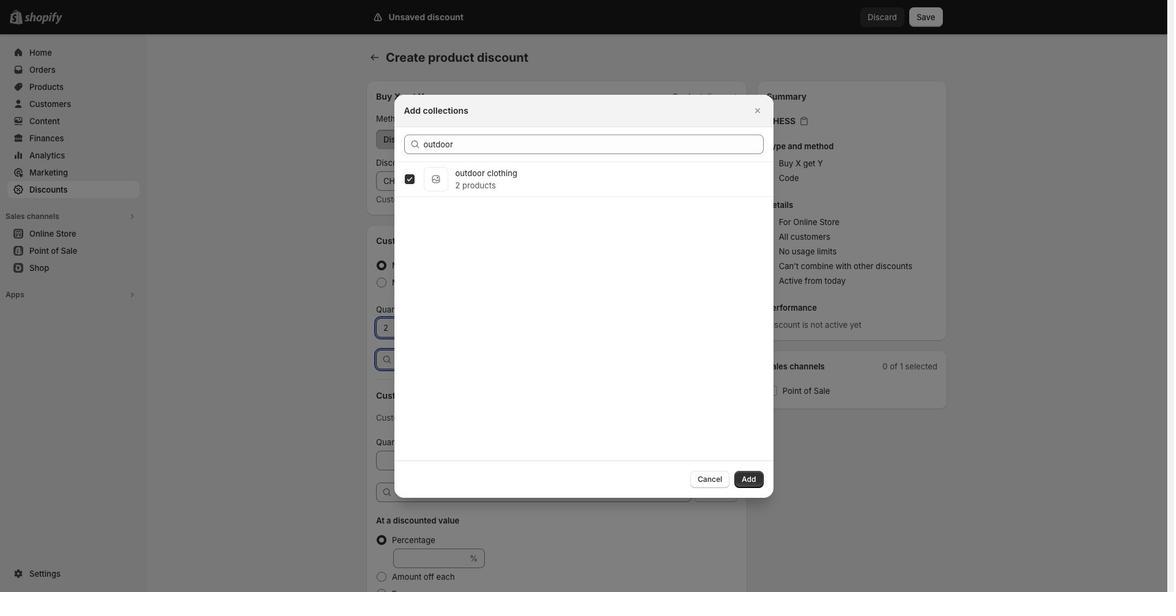 Task type: locate. For each thing, give the bounding box(es) containing it.
dialog
[[0, 95, 1168, 498]]

Search collections text field
[[424, 134, 764, 154]]

shopify image
[[24, 12, 62, 24]]



Task type: vqa. For each thing, say whether or not it's contained in the screenshot.
'SETTINGS' "Link" at left
no



